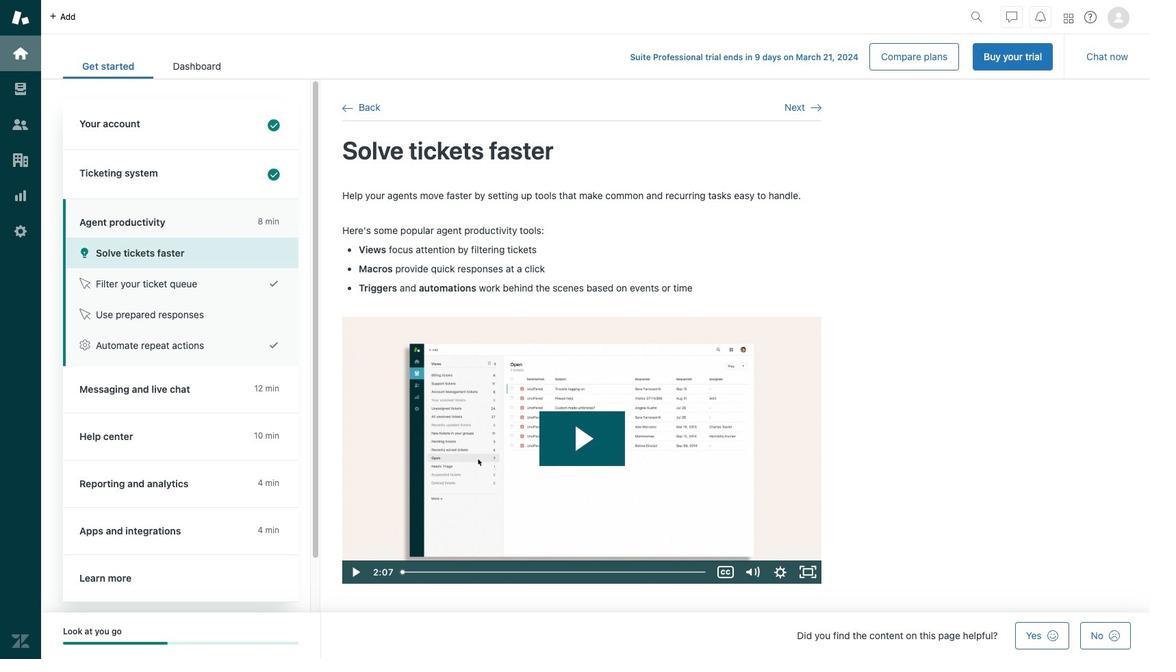 Task type: locate. For each thing, give the bounding box(es) containing it.
customers image
[[12, 116, 29, 134]]

tab list
[[63, 53, 240, 79]]

footer
[[41, 613, 1151, 660]]

get started image
[[12, 45, 29, 62]]

region
[[342, 189, 822, 584]]

get help image
[[1085, 11, 1097, 23]]

video thumbnail image
[[342, 317, 822, 584], [342, 317, 822, 584]]

views image
[[12, 80, 29, 98]]

tab
[[154, 53, 240, 79]]

video element
[[342, 317, 822, 584]]

content-title region
[[342, 135, 822, 167]]

heading
[[63, 101, 299, 150]]



Task type: vqa. For each thing, say whether or not it's contained in the screenshot.
edited
no



Task type: describe. For each thing, give the bounding box(es) containing it.
zendesk support image
[[12, 9, 29, 27]]

button displays agent's chat status as invisible. image
[[1007, 11, 1018, 22]]

March 21, 2024 text field
[[796, 52, 859, 62]]

zendesk image
[[12, 633, 29, 651]]

zendesk products image
[[1064, 13, 1074, 23]]

notifications image
[[1036, 11, 1047, 22]]

organizations image
[[12, 151, 29, 169]]

progress bar image
[[63, 643, 168, 645]]

progress-bar progress bar
[[63, 643, 299, 645]]

admin image
[[12, 223, 29, 240]]

reporting image
[[12, 187, 29, 205]]

main element
[[0, 0, 41, 660]]



